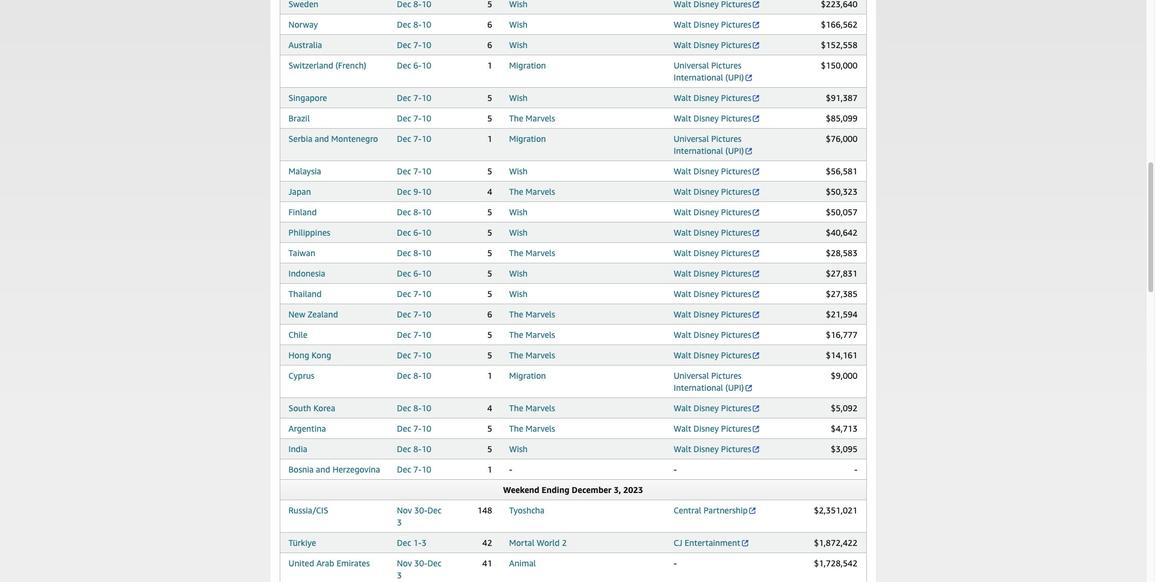 Task type: describe. For each thing, give the bounding box(es) containing it.
$1,728,542
[[814, 559, 858, 569]]

dec 7-10 link for thailand
[[397, 289, 432, 299]]

6 for australia
[[488, 40, 492, 50]]

dec 6-10 link for switzerland (french)
[[397, 60, 432, 70]]

the marvels for japan
[[509, 187, 555, 197]]

türkiye link
[[289, 538, 316, 548]]

the marvels for argentina
[[509, 424, 555, 434]]

dec for singapore
[[397, 93, 411, 103]]

8- for finland
[[413, 207, 422, 217]]

(upi) for $150,000
[[726, 72, 744, 82]]

dec 7-10 link for serbia and montenegro
[[397, 134, 432, 144]]

the marvels link for south korea
[[509, 403, 555, 413]]

argentina
[[289, 424, 326, 434]]

finland link
[[289, 207, 317, 217]]

wish for india
[[509, 444, 528, 454]]

taiwan link
[[289, 248, 315, 258]]

dec 8-10 for cyprus
[[397, 371, 432, 381]]

$76,000
[[826, 134, 858, 144]]

dec for brazil
[[397, 113, 411, 123]]

walt disney pictures link for $27,831
[[674, 268, 761, 279]]

5 for hong kong
[[488, 350, 492, 361]]

dec 7-10 for new zealand
[[397, 309, 432, 320]]

walt disney pictures link for $5,092
[[674, 403, 761, 413]]

migration for dec 8-10
[[509, 371, 546, 381]]

cyprus
[[289, 371, 315, 381]]

ending
[[542, 485, 570, 495]]

universal for $150,000
[[674, 60, 709, 70]]

1-
[[413, 538, 422, 548]]

entertainment
[[685, 538, 741, 548]]

hong
[[289, 350, 309, 361]]

8- for norway
[[413, 19, 422, 29]]

dec 7-10 for singapore
[[397, 93, 432, 103]]

norway
[[289, 19, 318, 29]]

switzerland
[[289, 60, 333, 70]]

disney for $56,581
[[694, 166, 719, 176]]

41
[[483, 559, 492, 569]]

wish for thailand
[[509, 289, 528, 299]]

disney for $21,594
[[694, 309, 719, 320]]

wish for australia
[[509, 40, 528, 50]]

walt disney pictures link for $152,558
[[674, 40, 761, 50]]

2
[[562, 538, 567, 548]]

$50,323
[[826, 187, 858, 197]]

wish for philippines
[[509, 228, 528, 238]]

$14,161
[[826, 350, 858, 361]]

5 for finland
[[488, 207, 492, 217]]

dec for bosnia and herzegovina
[[397, 465, 411, 475]]

3,
[[614, 485, 621, 495]]

new
[[289, 309, 306, 320]]

$5,092
[[831, 403, 858, 413]]

the marvels link for chile
[[509, 330, 555, 340]]

nov 30-dec 3 for 41
[[397, 559, 442, 581]]

central partnership link
[[674, 506, 757, 516]]

- up weekend
[[509, 465, 513, 475]]

central partnership
[[674, 506, 748, 516]]

walt for $14,161
[[674, 350, 692, 361]]

the for chile
[[509, 330, 524, 340]]

$2,351,021
[[814, 506, 858, 516]]

the for argentina
[[509, 424, 524, 434]]

$1,872,422
[[814, 538, 858, 548]]

japan
[[289, 187, 311, 197]]

international for $150,000
[[674, 72, 724, 82]]

dec for cyprus
[[397, 371, 411, 381]]

cj entertainment
[[674, 538, 741, 548]]

walt disney pictures for $21,594
[[674, 309, 752, 320]]

10 for taiwan
[[422, 248, 432, 258]]

the marvels for south korea
[[509, 403, 555, 413]]

russia/cis link
[[289, 506, 328, 516]]

walt disney pictures for $56,581
[[674, 166, 752, 176]]

animal
[[509, 559, 536, 569]]

nov 30-dec 3 for 148
[[397, 506, 442, 528]]

cj entertainment link
[[674, 538, 750, 548]]

walt disney pictures for $85,099
[[674, 113, 752, 123]]

dec 7-10 link for chile
[[397, 330, 432, 340]]

walt disney pictures for $91,387
[[674, 93, 752, 103]]

walt for $28,583
[[674, 248, 692, 258]]

thailand link
[[289, 289, 322, 299]]

7- for serbia and montenegro
[[413, 134, 422, 144]]

disney for $16,777
[[694, 330, 719, 340]]

6- for switzerland (french)
[[413, 60, 422, 70]]

weekend
[[503, 485, 540, 495]]

marvels for japan
[[526, 187, 555, 197]]

walt for $40,642
[[674, 228, 692, 238]]

türkiye
[[289, 538, 316, 548]]

the marvels for taiwan
[[509, 248, 555, 258]]

indonesia link
[[289, 268, 325, 279]]

indonesia
[[289, 268, 325, 279]]

5 for malaysia
[[488, 166, 492, 176]]

7- for bosnia and herzegovina
[[413, 465, 422, 475]]

central
[[674, 506, 702, 516]]

$56,581
[[826, 166, 858, 176]]

dec 8-10 link for norway
[[397, 19, 432, 29]]

dec for japan
[[397, 187, 411, 197]]

zealand
[[308, 309, 338, 320]]

walt for $16,777
[[674, 330, 692, 340]]

switzerland (french) link
[[289, 60, 367, 70]]

new zealand link
[[289, 309, 338, 320]]

$9,000
[[831, 371, 858, 381]]

$27,385
[[826, 289, 858, 299]]

world
[[537, 538, 560, 548]]

thailand
[[289, 289, 322, 299]]

wish link for finland
[[509, 207, 528, 217]]

disney for $91,387
[[694, 93, 719, 103]]

singapore
[[289, 93, 327, 103]]

bosnia and herzegovina
[[289, 465, 380, 475]]

dec 8-10 for india
[[397, 444, 432, 454]]

bosnia and herzegovina link
[[289, 465, 380, 475]]

dec 8-10 link for south korea
[[397, 403, 432, 413]]

walt for $4,713
[[674, 424, 692, 434]]

8- for cyprus
[[413, 371, 422, 381]]

$4,713
[[831, 424, 858, 434]]

disney for $40,642
[[694, 228, 719, 238]]

serbia and montenegro link
[[289, 134, 378, 144]]

south korea
[[289, 403, 335, 413]]

walt disney pictures for $50,323
[[674, 187, 752, 197]]

south
[[289, 403, 311, 413]]

disney for $14,161
[[694, 350, 719, 361]]

cj
[[674, 538, 683, 548]]

6 for norway
[[488, 19, 492, 29]]

30- for 148
[[414, 506, 428, 516]]

pictures for $28,583
[[721, 248, 752, 258]]

serbia
[[289, 134, 313, 144]]

walt for $50,057
[[674, 207, 692, 217]]

australia
[[289, 40, 322, 50]]

$21,594
[[826, 309, 858, 320]]

7- for chile
[[413, 330, 422, 340]]

disney for $85,099
[[694, 113, 719, 123]]

the marvels link for new zealand
[[509, 309, 555, 320]]

dec 9-10 link
[[397, 187, 432, 197]]

$152,558
[[821, 40, 858, 50]]

philippines link
[[289, 228, 330, 238]]

chile link
[[289, 330, 308, 340]]

dec for chile
[[397, 330, 411, 340]]

the for japan
[[509, 187, 524, 197]]

montenegro
[[331, 134, 378, 144]]

walt for $5,092
[[674, 403, 692, 413]]

dec 6-10 link for philippines
[[397, 228, 432, 238]]

(french)
[[336, 60, 367, 70]]

wish for norway
[[509, 19, 528, 29]]

walt disney pictures link for $21,594
[[674, 309, 761, 320]]

walt for $166,562
[[674, 19, 692, 29]]

10 for south korea
[[422, 403, 432, 413]]

marvels for taiwan
[[526, 248, 555, 258]]

disney for $4,713
[[694, 424, 719, 434]]

dec 8-10 for south korea
[[397, 403, 432, 413]]

norway link
[[289, 19, 318, 29]]

5 for singapore
[[488, 93, 492, 103]]

united arab emirates
[[289, 559, 370, 569]]

dec for norway
[[397, 19, 411, 29]]

2023
[[624, 485, 643, 495]]

disney for $50,057
[[694, 207, 719, 217]]

hong kong
[[289, 350, 331, 361]]

argentina link
[[289, 424, 326, 434]]



Task type: locate. For each thing, give the bounding box(es) containing it.
3 walt disney pictures link from the top
[[674, 93, 761, 103]]

mortal world 2 link
[[509, 538, 567, 548]]

disney for $166,562
[[694, 19, 719, 29]]

10 7- from the top
[[413, 424, 422, 434]]

nov 30-dec 3 down 1-
[[397, 559, 442, 581]]

dec 7-10 for malaysia
[[397, 166, 432, 176]]

2 vertical spatial international
[[674, 383, 724, 393]]

1 vertical spatial universal
[[674, 134, 709, 144]]

disney for $3,095
[[694, 444, 719, 454]]

$166,562
[[821, 19, 858, 29]]

dec 8-10 link for taiwan
[[397, 248, 432, 258]]

india link
[[289, 444, 307, 454]]

10 walt from the top
[[674, 268, 692, 279]]

6 wish link from the top
[[509, 228, 528, 238]]

8- for taiwan
[[413, 248, 422, 258]]

dec 8-10 link for finland
[[397, 207, 432, 217]]

0 vertical spatial 3
[[397, 518, 402, 528]]

5 wish link from the top
[[509, 207, 528, 217]]

wish for singapore
[[509, 93, 528, 103]]

walt for $152,558
[[674, 40, 692, 50]]

1 migration link from the top
[[509, 60, 546, 70]]

philippines
[[289, 228, 330, 238]]

1 10 from the top
[[422, 19, 432, 29]]

walt disney pictures for $4,713
[[674, 424, 752, 434]]

8 5 from the top
[[488, 289, 492, 299]]

cyprus link
[[289, 371, 315, 381]]

3 walt disney pictures from the top
[[674, 93, 752, 103]]

3 universal from the top
[[674, 371, 709, 381]]

13 10 from the top
[[422, 289, 432, 299]]

- down $3,095
[[855, 465, 858, 475]]

7- for australia
[[413, 40, 422, 50]]

migration link for dec 7-10
[[509, 134, 546, 144]]

and right bosnia
[[316, 465, 330, 475]]

2 6- from the top
[[413, 228, 422, 238]]

(upi) for $76,000
[[726, 146, 744, 156]]

3 marvels from the top
[[526, 248, 555, 258]]

148
[[478, 506, 492, 516]]

the marvels for new zealand
[[509, 309, 555, 320]]

2 vertical spatial universal pictures international (upi)
[[674, 371, 744, 393]]

walt for $27,831
[[674, 268, 692, 279]]

19 10 from the top
[[422, 424, 432, 434]]

8 walt disney pictures link from the top
[[674, 228, 761, 238]]

wish link for singapore
[[509, 93, 528, 103]]

7 dec 7-10 from the top
[[397, 309, 432, 320]]

0 vertical spatial 30-
[[414, 506, 428, 516]]

2 vertical spatial migration
[[509, 371, 546, 381]]

7- for hong kong
[[413, 350, 422, 361]]

7 walt from the top
[[674, 207, 692, 217]]

0 vertical spatial universal pictures international (upi) link
[[674, 60, 753, 82]]

korea
[[314, 403, 335, 413]]

arab
[[317, 559, 335, 569]]

nov
[[397, 506, 412, 516], [397, 559, 412, 569]]

united
[[289, 559, 314, 569]]

15 walt from the top
[[674, 403, 692, 413]]

migration link
[[509, 60, 546, 70], [509, 134, 546, 144], [509, 371, 546, 381]]

south korea link
[[289, 403, 335, 413]]

walt disney pictures link for $50,323
[[674, 187, 761, 197]]

walt disney pictures link for $16,777
[[674, 330, 761, 340]]

7 walt disney pictures from the top
[[674, 207, 752, 217]]

1 1 from the top
[[488, 60, 492, 70]]

universal pictures international (upi) link for $9,000
[[674, 371, 753, 393]]

1 walt disney pictures link from the top
[[674, 19, 761, 29]]

wish link
[[509, 19, 528, 29], [509, 40, 528, 50], [509, 93, 528, 103], [509, 166, 528, 176], [509, 207, 528, 217], [509, 228, 528, 238], [509, 268, 528, 279], [509, 289, 528, 299], [509, 444, 528, 454]]

bosnia
[[289, 465, 314, 475]]

8 marvels from the top
[[526, 424, 555, 434]]

10 for brazil
[[422, 113, 432, 123]]

1 vertical spatial universal pictures international (upi)
[[674, 134, 744, 156]]

2 vertical spatial universal pictures international (upi) link
[[674, 371, 753, 393]]

1 vertical spatial 30-
[[414, 559, 428, 569]]

india
[[289, 444, 307, 454]]

3 6- from the top
[[413, 268, 422, 279]]

kong
[[312, 350, 331, 361]]

2 dec 8-10 from the top
[[397, 207, 432, 217]]

the marvels for hong kong
[[509, 350, 555, 361]]

walt disney pictures link for $40,642
[[674, 228, 761, 238]]

2 marvels from the top
[[526, 187, 555, 197]]

the marvels link for hong kong
[[509, 350, 555, 361]]

walt disney pictures for $14,161
[[674, 350, 752, 361]]

3 universal pictures international (upi) from the top
[[674, 371, 744, 393]]

17 10 from the top
[[422, 371, 432, 381]]

disney for $27,831
[[694, 268, 719, 279]]

chile
[[289, 330, 308, 340]]

2 vertical spatial (upi)
[[726, 383, 744, 393]]

6 the marvels from the top
[[509, 350, 555, 361]]

10 dec 7-10 link from the top
[[397, 424, 432, 434]]

3 dec 7-10 from the top
[[397, 113, 432, 123]]

5 the from the top
[[509, 330, 524, 340]]

pictures for $85,099
[[721, 113, 752, 123]]

3 (upi) from the top
[[726, 383, 744, 393]]

wish link for indonesia
[[509, 268, 528, 279]]

dec 8-10 link
[[397, 19, 432, 29], [397, 207, 432, 217], [397, 248, 432, 258], [397, 371, 432, 381], [397, 403, 432, 413], [397, 444, 432, 454]]

0 vertical spatial dec 6-10
[[397, 60, 432, 70]]

0 vertical spatial 4
[[488, 187, 492, 197]]

6 dec 8-10 from the top
[[397, 444, 432, 454]]

4 wish from the top
[[509, 166, 528, 176]]

migration link for dec 6-10
[[509, 60, 546, 70]]

1 vertical spatial nov
[[397, 559, 412, 569]]

migration for dec 7-10
[[509, 134, 546, 144]]

4 10 from the top
[[422, 93, 432, 103]]

0 vertical spatial 6
[[488, 19, 492, 29]]

finland
[[289, 207, 317, 217]]

brazil link
[[289, 113, 310, 123]]

united arab emirates link
[[289, 559, 370, 569]]

1 vertical spatial and
[[316, 465, 330, 475]]

12 walt from the top
[[674, 309, 692, 320]]

-
[[509, 465, 513, 475], [674, 465, 677, 475], [855, 465, 858, 475], [674, 559, 677, 569]]

0 vertical spatial nov
[[397, 506, 412, 516]]

30- for 41
[[414, 559, 428, 569]]

0 vertical spatial migration
[[509, 60, 546, 70]]

1 vertical spatial universal pictures international (upi) link
[[674, 134, 753, 156]]

$85,099
[[826, 113, 858, 123]]

pictures for $50,057
[[721, 207, 752, 217]]

dec 7-10 link for brazil
[[397, 113, 432, 123]]

0 vertical spatial international
[[674, 72, 724, 82]]

dec 7-10 for serbia and montenegro
[[397, 134, 432, 144]]

and right serbia
[[315, 134, 329, 144]]

5 walt disney pictures link from the top
[[674, 166, 761, 176]]

0 vertical spatial migration link
[[509, 60, 546, 70]]

2 vertical spatial dec 6-10
[[397, 268, 432, 279]]

international for $76,000
[[674, 146, 724, 156]]

walt disney pictures link for $28,583
[[674, 248, 761, 258]]

0 vertical spatial 6-
[[413, 60, 422, 70]]

2 nov 30-dec 3 link from the top
[[397, 559, 442, 581]]

1 vertical spatial migration link
[[509, 134, 546, 144]]

migration
[[509, 60, 546, 70], [509, 134, 546, 144], [509, 371, 546, 381]]

10 for switzerland (french)
[[422, 60, 432, 70]]

dec
[[397, 19, 411, 29], [397, 40, 411, 50], [397, 60, 411, 70], [397, 93, 411, 103], [397, 113, 411, 123], [397, 134, 411, 144], [397, 166, 411, 176], [397, 187, 411, 197], [397, 207, 411, 217], [397, 228, 411, 238], [397, 248, 411, 258], [397, 268, 411, 279], [397, 289, 411, 299], [397, 309, 411, 320], [397, 330, 411, 340], [397, 350, 411, 361], [397, 371, 411, 381], [397, 403, 411, 413], [397, 424, 411, 434], [397, 444, 411, 454], [397, 465, 411, 475], [428, 506, 442, 516], [397, 538, 411, 548], [428, 559, 442, 569]]

1 vertical spatial 4
[[488, 403, 492, 413]]

8 disney from the top
[[694, 228, 719, 238]]

3 wish from the top
[[509, 93, 528, 103]]

2 vertical spatial dec 6-10 link
[[397, 268, 432, 279]]

2 vertical spatial migration link
[[509, 371, 546, 381]]

0 vertical spatial and
[[315, 134, 329, 144]]

$40,642
[[826, 228, 858, 238]]

4 dec 7-10 from the top
[[397, 134, 432, 144]]

2 disney from the top
[[694, 40, 719, 50]]

1 dec 6-10 from the top
[[397, 60, 432, 70]]

2 vertical spatial 6-
[[413, 268, 422, 279]]

new zealand
[[289, 309, 338, 320]]

1 vertical spatial dec 6-10 link
[[397, 228, 432, 238]]

3 migration link from the top
[[509, 371, 546, 381]]

2 5 from the top
[[488, 113, 492, 123]]

3 wish link from the top
[[509, 93, 528, 103]]

dec 7-10 link
[[397, 40, 432, 50], [397, 93, 432, 103], [397, 113, 432, 123], [397, 134, 432, 144], [397, 166, 432, 176], [397, 289, 432, 299], [397, 309, 432, 320], [397, 330, 432, 340], [397, 350, 432, 361], [397, 424, 432, 434], [397, 465, 432, 475]]

2 migration from the top
[[509, 134, 546, 144]]

walt disney pictures link
[[674, 19, 761, 29], [674, 40, 761, 50], [674, 93, 761, 103], [674, 113, 761, 123], [674, 166, 761, 176], [674, 187, 761, 197], [674, 207, 761, 217], [674, 228, 761, 238], [674, 248, 761, 258], [674, 268, 761, 279], [674, 289, 761, 299], [674, 309, 761, 320], [674, 330, 761, 340], [674, 350, 761, 361], [674, 403, 761, 413], [674, 424, 761, 434], [674, 444, 761, 454]]

14 disney from the top
[[694, 350, 719, 361]]

8-
[[413, 19, 422, 29], [413, 207, 422, 217], [413, 248, 422, 258], [413, 371, 422, 381], [413, 403, 422, 413], [413, 444, 422, 454]]

dec for south korea
[[397, 403, 411, 413]]

dec 1-3
[[397, 538, 427, 548]]

1 for bosnia and herzegovina
[[488, 465, 492, 475]]

11 7- from the top
[[413, 465, 422, 475]]

mortal
[[509, 538, 535, 548]]

1 disney from the top
[[694, 19, 719, 29]]

tyoshcha link
[[509, 506, 545, 516]]

2 vertical spatial universal
[[674, 371, 709, 381]]

2 the from the top
[[509, 187, 524, 197]]

10 for philippines
[[422, 228, 432, 238]]

1 wish link from the top
[[509, 19, 528, 29]]

2 dec 6-10 from the top
[[397, 228, 432, 238]]

1 vertical spatial international
[[674, 146, 724, 156]]

7- for malaysia
[[413, 166, 422, 176]]

6- for indonesia
[[413, 268, 422, 279]]

nov down dec 1-3 link
[[397, 559, 412, 569]]

2 1 from the top
[[488, 134, 492, 144]]

8 the marvels from the top
[[509, 424, 555, 434]]

7 10 from the top
[[422, 166, 432, 176]]

4 dec 7-10 link from the top
[[397, 134, 432, 144]]

1 dec 8-10 link from the top
[[397, 19, 432, 29]]

6 8- from the top
[[413, 444, 422, 454]]

december
[[572, 485, 612, 495]]

international
[[674, 72, 724, 82], [674, 146, 724, 156], [674, 383, 724, 393]]

and
[[315, 134, 329, 144], [316, 465, 330, 475]]

dec for taiwan
[[397, 248, 411, 258]]

serbia and montenegro
[[289, 134, 378, 144]]

12 disney from the top
[[694, 309, 719, 320]]

nov 30-dec 3 link for 148
[[397, 506, 442, 528]]

pictures for $152,558
[[721, 40, 752, 50]]

russia/cis
[[289, 506, 328, 516]]

singapore link
[[289, 93, 327, 103]]

10 for malaysia
[[422, 166, 432, 176]]

10 for thailand
[[422, 289, 432, 299]]

4 for dec 9-10
[[488, 187, 492, 197]]

and for bosnia
[[316, 465, 330, 475]]

1 wish from the top
[[509, 19, 528, 29]]

dec 7-10 for bosnia and herzegovina
[[397, 465, 432, 475]]

disney for $152,558
[[694, 40, 719, 50]]

pictures for $5,092
[[721, 403, 752, 413]]

5 for brazil
[[488, 113, 492, 123]]

3 dec 8-10 from the top
[[397, 248, 432, 258]]

6 dec 7-10 link from the top
[[397, 289, 432, 299]]

5 5 from the top
[[488, 228, 492, 238]]

dec 1-3 link
[[397, 538, 427, 548]]

malaysia link
[[289, 166, 321, 176]]

6 7- from the top
[[413, 289, 422, 299]]

dec for hong kong
[[397, 350, 411, 361]]

7 7- from the top
[[413, 309, 422, 320]]

10 for cyprus
[[422, 371, 432, 381]]

11 walt disney pictures link from the top
[[674, 289, 761, 299]]

1 vertical spatial migration
[[509, 134, 546, 144]]

nov up dec 1-3 link
[[397, 506, 412, 516]]

pictures for $27,385
[[721, 289, 752, 299]]

the marvels link for japan
[[509, 187, 555, 197]]

wish link for malaysia
[[509, 166, 528, 176]]

1 vertical spatial dec 6-10
[[397, 228, 432, 238]]

8 walt from the top
[[674, 228, 692, 238]]

switzerland (french)
[[289, 60, 367, 70]]

$28,583
[[826, 248, 858, 258]]

0 vertical spatial dec 6-10 link
[[397, 60, 432, 70]]

2 universal pictures international (upi) link from the top
[[674, 134, 753, 156]]

dec 6-10 for philippines
[[397, 228, 432, 238]]

nov 30-dec 3 link down 1-
[[397, 559, 442, 581]]

dec 7-10 for argentina
[[397, 424, 432, 434]]

0 vertical spatial universal pictures international (upi)
[[674, 60, 744, 82]]

0 vertical spatial (upi)
[[726, 72, 744, 82]]

disney for $5,092
[[694, 403, 719, 413]]

mortal world 2
[[509, 538, 567, 548]]

1 6 from the top
[[488, 19, 492, 29]]

nov 30-dec 3
[[397, 506, 442, 528], [397, 559, 442, 581]]

9-
[[413, 187, 422, 197]]

16 10 from the top
[[422, 350, 432, 361]]

4 walt disney pictures link from the top
[[674, 113, 761, 123]]

5 10 from the top
[[422, 113, 432, 123]]

dec 8-10
[[397, 19, 432, 29], [397, 207, 432, 217], [397, 248, 432, 258], [397, 371, 432, 381], [397, 403, 432, 413], [397, 444, 432, 454]]

1 vertical spatial 3
[[422, 538, 427, 548]]

14 walt disney pictures link from the top
[[674, 350, 761, 361]]

4 the marvels link from the top
[[509, 309, 555, 320]]

1 vertical spatial nov 30-dec 3
[[397, 559, 442, 581]]

the for taiwan
[[509, 248, 524, 258]]

dec 7-10 link for hong kong
[[397, 350, 432, 361]]

4 the from the top
[[509, 309, 524, 320]]

2 vertical spatial 6
[[488, 309, 492, 320]]

1 universal pictures international (upi) link from the top
[[674, 60, 753, 82]]

$16,777
[[826, 330, 858, 340]]

the marvels for chile
[[509, 330, 555, 340]]

$150,000
[[821, 60, 858, 70]]

10
[[422, 19, 432, 29], [422, 40, 432, 50], [422, 60, 432, 70], [422, 93, 432, 103], [422, 113, 432, 123], [422, 134, 432, 144], [422, 166, 432, 176], [422, 187, 432, 197], [422, 207, 432, 217], [422, 228, 432, 238], [422, 248, 432, 258], [422, 268, 432, 279], [422, 289, 432, 299], [422, 309, 432, 320], [422, 330, 432, 340], [422, 350, 432, 361], [422, 371, 432, 381], [422, 403, 432, 413], [422, 424, 432, 434], [422, 444, 432, 454], [422, 465, 432, 475]]

4 the marvels from the top
[[509, 309, 555, 320]]

$91,387
[[826, 93, 858, 103]]

5 walt from the top
[[674, 166, 692, 176]]

1 5 from the top
[[488, 93, 492, 103]]

2 vertical spatial 3
[[397, 571, 402, 581]]

6 disney from the top
[[694, 187, 719, 197]]

6-
[[413, 60, 422, 70], [413, 228, 422, 238], [413, 268, 422, 279]]

walt disney pictures link for $3,095
[[674, 444, 761, 454]]

pictures for $91,387
[[721, 93, 752, 103]]

emirates
[[337, 559, 370, 569]]

0 vertical spatial nov 30-dec 3
[[397, 506, 442, 528]]

7 wish from the top
[[509, 268, 528, 279]]

universal pictures international (upi)
[[674, 60, 744, 82], [674, 134, 744, 156], [674, 371, 744, 393]]

0 vertical spatial nov 30-dec 3 link
[[397, 506, 442, 528]]

1 vertical spatial nov 30-dec 3 link
[[397, 559, 442, 581]]

3 dec 6-10 from the top
[[397, 268, 432, 279]]

5 for india
[[488, 444, 492, 454]]

10 for indonesia
[[422, 268, 432, 279]]

11 10 from the top
[[422, 248, 432, 258]]

4 walt disney pictures from the top
[[674, 113, 752, 123]]

- up central
[[674, 465, 677, 475]]

2 4 from the top
[[488, 403, 492, 413]]

1 for serbia and montenegro
[[488, 134, 492, 144]]

$27,831
[[826, 268, 858, 279]]

3 for united arab emirates
[[397, 571, 402, 581]]

3 dec 7-10 link from the top
[[397, 113, 432, 123]]

nov 30-dec 3 up 1-
[[397, 506, 442, 528]]

0 vertical spatial universal
[[674, 60, 709, 70]]

- down cj
[[674, 559, 677, 569]]

30- down 1-
[[414, 559, 428, 569]]

42
[[483, 538, 492, 548]]

$3,095
[[831, 444, 858, 454]]

2 30- from the top
[[414, 559, 428, 569]]

dec 7-10
[[397, 40, 432, 50], [397, 93, 432, 103], [397, 113, 432, 123], [397, 134, 432, 144], [397, 166, 432, 176], [397, 289, 432, 299], [397, 309, 432, 320], [397, 330, 432, 340], [397, 350, 432, 361], [397, 424, 432, 434], [397, 465, 432, 475]]

walt for $91,387
[[674, 93, 692, 103]]

3 international from the top
[[674, 383, 724, 393]]

8 the from the top
[[509, 424, 524, 434]]

brazil
[[289, 113, 310, 123]]

nov 30-dec 3 link up 1-
[[397, 506, 442, 528]]

5 dec 8-10 from the top
[[397, 403, 432, 413]]

marvels for brazil
[[526, 113, 555, 123]]

the marvels link for brazil
[[509, 113, 555, 123]]

walt for $50,323
[[674, 187, 692, 197]]

$50,057
[[826, 207, 858, 217]]

1 vertical spatial 6-
[[413, 228, 422, 238]]

animal link
[[509, 559, 536, 569]]

7- for new zealand
[[413, 309, 422, 320]]

marvels for south korea
[[526, 403, 555, 413]]

1 vertical spatial (upi)
[[726, 146, 744, 156]]

hong kong link
[[289, 350, 331, 361]]

1 vertical spatial 6
[[488, 40, 492, 50]]

3 dec 8-10 link from the top
[[397, 248, 432, 258]]

4 for dec 8-10
[[488, 403, 492, 413]]

2 the marvels link from the top
[[509, 187, 555, 197]]

australia link
[[289, 40, 322, 50]]

16 disney from the top
[[694, 424, 719, 434]]

3 the marvels from the top
[[509, 248, 555, 258]]

the for south korea
[[509, 403, 524, 413]]

herzegovina
[[333, 465, 380, 475]]

6 the marvels link from the top
[[509, 350, 555, 361]]

30- up 1-
[[414, 506, 428, 516]]

1 4 from the top
[[488, 187, 492, 197]]

2 nov from the top
[[397, 559, 412, 569]]

pictures for $50,323
[[721, 187, 752, 197]]

weekend ending december 3, 2023
[[503, 485, 643, 495]]

8 dec 7-10 from the top
[[397, 330, 432, 340]]

21 10 from the top
[[422, 465, 432, 475]]

the marvels link for taiwan
[[509, 248, 555, 258]]

partnership
[[704, 506, 748, 516]]



Task type: vqa. For each thing, say whether or not it's contained in the screenshot.


